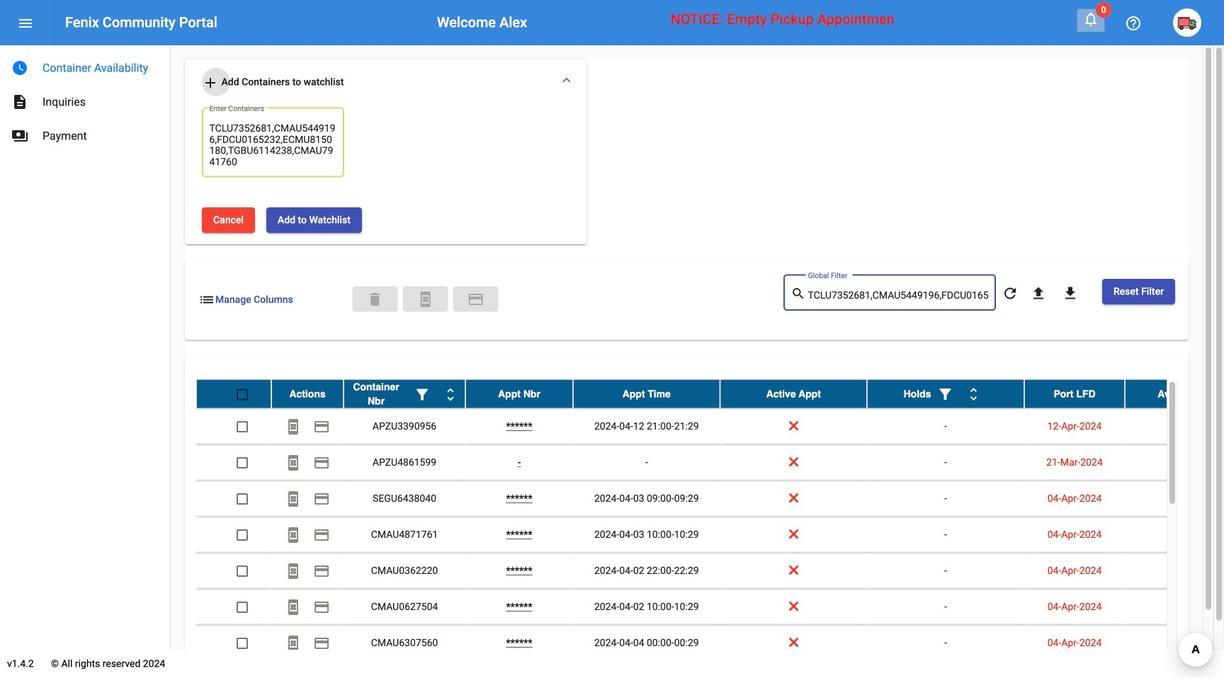 Task type: vqa. For each thing, say whether or not it's contained in the screenshot.
"book_online" Button associated with CSLU6119453
no



Task type: describe. For each thing, give the bounding box(es) containing it.
5 column header from the left
[[720, 380, 867, 408]]

7 column header from the left
[[1024, 380, 1125, 408]]

7 row from the top
[[196, 590, 1224, 626]]

2 column header from the left
[[344, 380, 465, 408]]

4 column header from the left
[[573, 380, 720, 408]]

8 column header from the left
[[1125, 380, 1224, 408]]

1 column header from the left
[[271, 380, 344, 408]]

2 row from the top
[[196, 409, 1224, 445]]

8 row from the top
[[196, 626, 1224, 662]]

4 row from the top
[[196, 481, 1224, 517]]



Task type: locate. For each thing, give the bounding box(es) containing it.
navigation
[[0, 45, 170, 153]]

column header
[[271, 380, 344, 408], [344, 380, 465, 408], [465, 380, 573, 408], [573, 380, 720, 408], [720, 380, 867, 408], [867, 380, 1024, 408], [1024, 380, 1125, 408], [1125, 380, 1224, 408]]

3 row from the top
[[196, 445, 1224, 481]]

3 column header from the left
[[465, 380, 573, 408]]

no color image
[[1125, 15, 1142, 32], [1002, 285, 1019, 302], [1030, 285, 1047, 302], [198, 291, 215, 308], [414, 386, 431, 403], [442, 386, 459, 403], [937, 386, 954, 403], [965, 386, 982, 403], [313, 419, 330, 436], [285, 455, 302, 472], [313, 527, 330, 544], [313, 563, 330, 580], [313, 599, 330, 616]]

6 row from the top
[[196, 553, 1224, 590]]

5 row from the top
[[196, 517, 1224, 553]]

1 row from the top
[[196, 380, 1224, 409]]

no color image
[[1082, 11, 1099, 28], [17, 15, 34, 32], [11, 60, 28, 77], [202, 74, 219, 91], [11, 94, 28, 111], [11, 128, 28, 145], [1062, 285, 1079, 302], [791, 286, 808, 303], [417, 291, 434, 308], [467, 291, 484, 308], [285, 419, 302, 436], [313, 455, 330, 472], [285, 491, 302, 508], [313, 491, 330, 508], [285, 527, 302, 544], [285, 563, 302, 580], [285, 599, 302, 616], [285, 636, 302, 653], [313, 636, 330, 653]]

cell
[[867, 409, 1024, 444], [1125, 409, 1224, 444], [867, 445, 1024, 481], [1125, 445, 1224, 481], [867, 481, 1024, 517], [1125, 481, 1224, 517], [867, 517, 1024, 553], [1125, 517, 1224, 553], [867, 553, 1024, 589], [1125, 553, 1224, 589], [867, 590, 1024, 625], [1125, 590, 1224, 625], [867, 626, 1024, 661], [1125, 626, 1224, 661]]

6 column header from the left
[[867, 380, 1024, 408]]

grid
[[196, 380, 1224, 679]]

row
[[196, 380, 1224, 409], [196, 409, 1224, 445], [196, 445, 1224, 481], [196, 481, 1224, 517], [196, 517, 1224, 553], [196, 553, 1224, 590], [196, 590, 1224, 626], [196, 626, 1224, 662]]

Global Watchlist Filter field
[[808, 290, 988, 301]]

delete image
[[367, 291, 384, 308]]

None text field
[[209, 121, 337, 169]]



